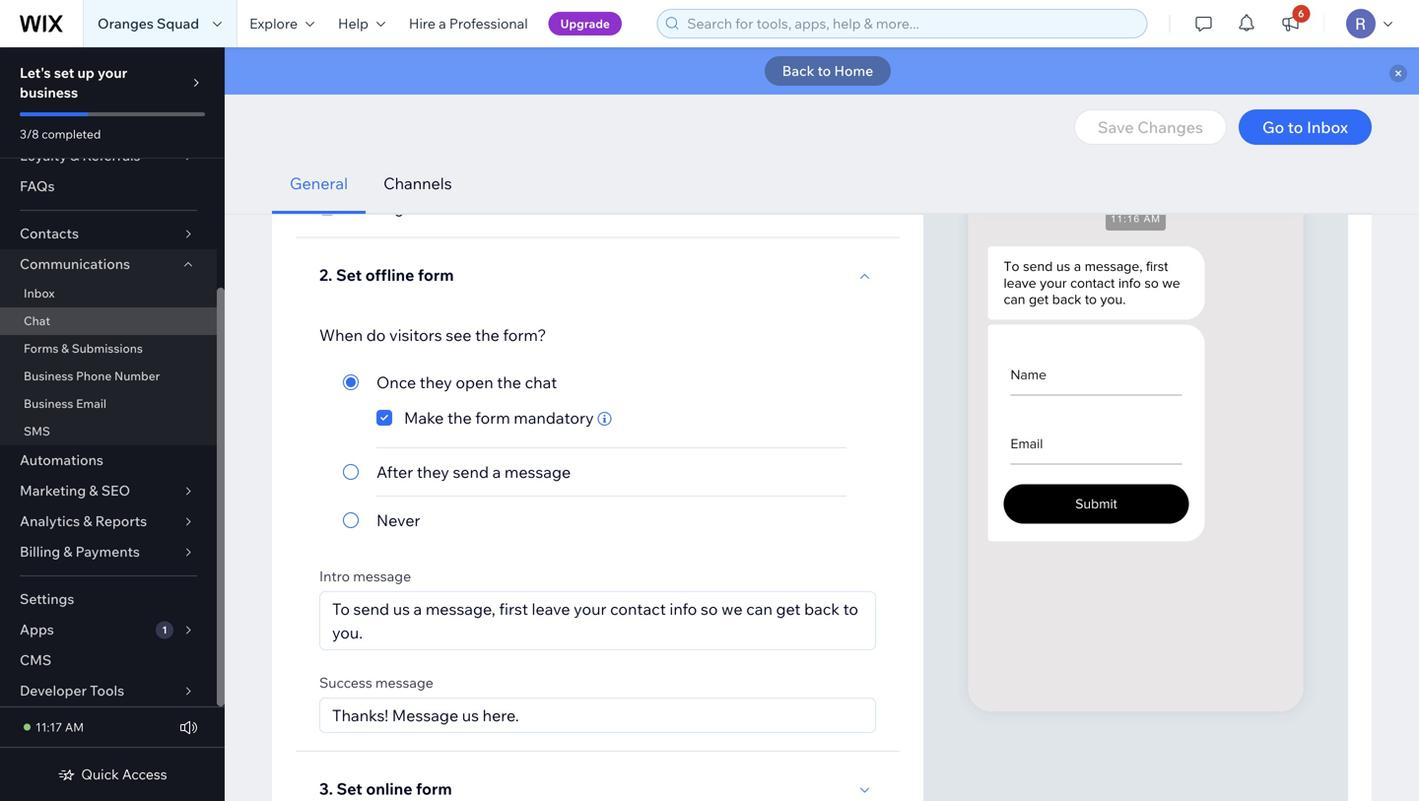 Task type: locate. For each thing, give the bounding box(es) containing it.
2 business from the top
[[24, 396, 73, 411]]

business email link
[[0, 390, 217, 418]]

form down open
[[475, 408, 510, 428]]

3/8 completed
[[20, 127, 101, 141]]

& for analytics
[[83, 513, 92, 530]]

phone inside the phone number checkbox
[[347, 162, 394, 182]]

settings
[[20, 590, 74, 608]]

they left send
[[417, 462, 449, 482]]

Phone number checkbox
[[319, 160, 456, 184]]

message
[[347, 198, 413, 217]]

1 vertical spatial the
[[497, 373, 521, 392]]

2 vertical spatial the
[[447, 408, 472, 428]]

the inside option
[[447, 408, 472, 428]]

analytics
[[20, 513, 80, 530]]

set
[[336, 265, 362, 285], [337, 779, 362, 799]]

sidebar element
[[0, 2, 225, 801]]

let's set up your business
[[20, 64, 127, 101]]

a right hire
[[439, 15, 446, 32]]

billing
[[20, 543, 60, 560]]

once they open the chat
[[377, 373, 557, 392]]

message
[[505, 462, 571, 482], [353, 568, 411, 585], [375, 674, 434, 691]]

seo
[[101, 482, 130, 499]]

intro message
[[319, 568, 411, 585]]

1 vertical spatial phone
[[76, 369, 112, 383]]

1 horizontal spatial phone
[[347, 162, 394, 182]]

0 vertical spatial inbox
[[1307, 117, 1348, 137]]

& right forms
[[61, 341, 69, 356]]

1 horizontal spatial to
[[1288, 117, 1304, 137]]

1 vertical spatial they
[[417, 462, 449, 482]]

message right success
[[375, 674, 434, 691]]

oranges squad
[[98, 15, 199, 32]]

inbox inside sidebar element
[[24, 286, 55, 301]]

form inside option
[[475, 408, 510, 428]]

they
[[420, 373, 452, 392], [417, 462, 449, 482]]

phone
[[347, 162, 394, 182], [76, 369, 112, 383]]

3/8
[[20, 127, 39, 141]]

billing & payments
[[20, 543, 140, 560]]

business down forms
[[24, 369, 73, 383]]

the right make
[[447, 408, 472, 428]]

business up sms
[[24, 396, 73, 411]]

they up make
[[420, 373, 452, 392]]

& right billing
[[63, 543, 72, 560]]

to inside button
[[818, 62, 831, 79]]

& down "completed"
[[70, 147, 79, 164]]

None field
[[326, 699, 869, 732]]

business
[[24, 369, 73, 383], [24, 396, 73, 411]]

email
[[76, 396, 106, 411]]

back to home
[[782, 62, 874, 79]]

0 vertical spatial form
[[418, 265, 454, 285]]

1
[[162, 624, 167, 636]]

1 vertical spatial inbox
[[24, 286, 55, 301]]

the left chat
[[497, 373, 521, 392]]

number
[[114, 369, 160, 383]]

1 vertical spatial to
[[1288, 117, 1304, 137]]

business phone number
[[24, 369, 160, 383]]

0 vertical spatial a
[[439, 15, 446, 32]]

0 vertical spatial to
[[818, 62, 831, 79]]

message right intro
[[353, 568, 411, 585]]

tab list
[[272, 154, 1372, 214]]

& for marketing
[[89, 482, 98, 499]]

communications button
[[0, 249, 217, 280]]

contacts
[[20, 225, 79, 242]]

0 vertical spatial they
[[420, 373, 452, 392]]

loyalty & referrals button
[[0, 141, 217, 172]]

inbox up chat
[[24, 286, 55, 301]]

up
[[77, 64, 94, 81]]

& left seo
[[89, 482, 98, 499]]

they for after
[[417, 462, 449, 482]]

oranges
[[98, 15, 154, 32]]

loyalty & referrals
[[20, 147, 141, 164]]

form right offline
[[418, 265, 454, 285]]

1 vertical spatial a
[[492, 462, 501, 482]]

6
[[1298, 7, 1305, 20]]

never
[[377, 511, 420, 530]]

2.
[[319, 265, 333, 285]]

success message
[[319, 674, 434, 691]]

& for billing
[[63, 543, 72, 560]]

squad
[[157, 15, 199, 32]]

automations link
[[0, 446, 217, 476]]

apps
[[20, 621, 54, 638]]

they for once
[[420, 373, 452, 392]]

do
[[366, 325, 386, 345]]

am
[[65, 720, 84, 735]]

2 vertical spatial form
[[416, 779, 452, 799]]

access
[[122, 766, 167, 783]]

tab list containing general
[[272, 154, 1372, 214]]

quick access button
[[58, 766, 167, 784]]

to for back
[[818, 62, 831, 79]]

phone inside business phone number link
[[76, 369, 112, 383]]

completed
[[42, 127, 101, 141]]

tools
[[90, 682, 124, 699]]

0 horizontal spatial to
[[818, 62, 831, 79]]

developer
[[20, 682, 87, 699]]

1 vertical spatial message
[[353, 568, 411, 585]]

settings link
[[0, 585, 217, 615]]

inbox
[[1307, 117, 1348, 137], [24, 286, 55, 301]]

forms & submissions
[[24, 341, 143, 356]]

0 vertical spatial phone
[[347, 162, 394, 182]]

0 horizontal spatial phone
[[76, 369, 112, 383]]

see
[[446, 325, 472, 345]]

the right see
[[475, 325, 500, 345]]

success
[[319, 674, 372, 691]]

& up billing & payments
[[83, 513, 92, 530]]

set right 2.
[[336, 265, 362, 285]]

to inside button
[[1288, 117, 1304, 137]]

help button
[[326, 0, 397, 47]]

after
[[377, 462, 413, 482]]

go to inbox button
[[1239, 109, 1372, 145]]

1 horizontal spatial inbox
[[1307, 117, 1348, 137]]

0 vertical spatial set
[[336, 265, 362, 285]]

developer tools button
[[0, 676, 217, 707]]

1 vertical spatial set
[[337, 779, 362, 799]]

cms link
[[0, 646, 217, 676]]

make the form mandatory
[[404, 408, 594, 428]]

form for 3. set online form
[[416, 779, 452, 799]]

message down mandatory
[[505, 462, 571, 482]]

business email
[[24, 396, 106, 411]]

2 vertical spatial message
[[375, 674, 434, 691]]

0 horizontal spatial inbox
[[24, 286, 55, 301]]

message for success message
[[375, 674, 434, 691]]

a right send
[[492, 462, 501, 482]]

billing & payments button
[[0, 537, 217, 568]]

set for 3.
[[337, 779, 362, 799]]

1 vertical spatial form
[[475, 408, 510, 428]]

inbox inside button
[[1307, 117, 1348, 137]]

to right 'back'
[[818, 62, 831, 79]]

Make the form mandatory checkbox
[[377, 406, 614, 430]]

to right go
[[1288, 117, 1304, 137]]

phone up "message" checkbox
[[347, 162, 394, 182]]

0 horizontal spatial a
[[439, 15, 446, 32]]

business for business phone number
[[24, 369, 73, 383]]

phone up email
[[76, 369, 112, 383]]

business for business email
[[24, 396, 73, 411]]

send
[[453, 462, 489, 482]]

form right online
[[416, 779, 452, 799]]

inbox right go
[[1307, 117, 1348, 137]]

quick access
[[81, 766, 167, 783]]

0 vertical spatial business
[[24, 369, 73, 383]]

1 vertical spatial business
[[24, 396, 73, 411]]

make
[[404, 408, 444, 428]]

set right 3.
[[337, 779, 362, 799]]

1 business from the top
[[24, 369, 73, 383]]



Task type: vqa. For each thing, say whether or not it's contained in the screenshot.
Advanced
no



Task type: describe. For each thing, give the bounding box(es) containing it.
11:17
[[35, 720, 62, 735]]

visitors
[[389, 325, 442, 345]]

Message checkbox
[[319, 196, 413, 219]]

marketing & seo
[[20, 482, 130, 499]]

online
[[366, 779, 413, 799]]

general
[[290, 173, 348, 193]]

go to inbox
[[1263, 117, 1348, 137]]

forms
[[24, 341, 59, 356]]

chat
[[24, 313, 50, 328]]

to for go
[[1288, 117, 1304, 137]]

& for forms
[[61, 341, 69, 356]]

sms link
[[0, 418, 217, 446]]

after they send a message
[[377, 462, 571, 482]]

when do visitors see the form?
[[319, 325, 546, 345]]

name
[[347, 91, 391, 111]]

upgrade
[[561, 16, 610, 31]]

message for intro message
[[353, 568, 411, 585]]

Name checkbox
[[319, 89, 391, 113]]

3. set online form
[[319, 779, 452, 799]]

channels
[[384, 173, 452, 193]]

1 horizontal spatial a
[[492, 462, 501, 482]]

Search for tools, apps, help & more... field
[[681, 10, 1141, 37]]

marketing
[[20, 482, 86, 499]]

quick
[[81, 766, 119, 783]]

hire a professional
[[409, 15, 528, 32]]

when
[[319, 325, 363, 345]]

referrals
[[82, 147, 141, 164]]

faqs
[[20, 177, 55, 195]]

back to home button
[[765, 56, 891, 86]]

set for 2.
[[336, 265, 362, 285]]

hire
[[409, 15, 436, 32]]

cms
[[20, 652, 51, 669]]

developer tools
[[20, 682, 124, 699]]

business
[[20, 84, 78, 101]]

number
[[398, 162, 456, 182]]

To send us a message, first leave your contact info so we can get back to you. text field
[[320, 592, 875, 650]]

upgrade button
[[549, 12, 622, 35]]

business phone number link
[[0, 363, 217, 390]]

2. set offline form
[[319, 265, 454, 285]]

general button
[[272, 154, 366, 214]]

once
[[377, 373, 416, 392]]

sms
[[24, 424, 50, 439]]

back to home alert
[[225, 47, 1419, 95]]

0 vertical spatial the
[[475, 325, 500, 345]]

explore
[[249, 15, 298, 32]]

payments
[[76, 543, 140, 560]]

analytics & reports button
[[0, 507, 217, 537]]

11:17 am
[[35, 720, 84, 735]]

& for loyalty
[[70, 147, 79, 164]]

back
[[782, 62, 815, 79]]

form?
[[503, 325, 546, 345]]

professional
[[449, 15, 528, 32]]

let's
[[20, 64, 51, 81]]

0 vertical spatial message
[[505, 462, 571, 482]]

chat
[[525, 373, 557, 392]]

reports
[[95, 513, 147, 530]]

contacts button
[[0, 219, 217, 249]]

loyalty
[[20, 147, 67, 164]]

chat link
[[0, 308, 217, 335]]

your
[[98, 64, 127, 81]]

go
[[1263, 117, 1285, 137]]

3.
[[319, 779, 333, 799]]

open
[[456, 373, 494, 392]]

6 button
[[1269, 0, 1312, 47]]

channels button
[[366, 154, 470, 214]]

hire a professional link
[[397, 0, 540, 47]]

inbox link
[[0, 280, 217, 308]]

offline
[[365, 265, 414, 285]]

automations
[[20, 451, 103, 469]]

set
[[54, 64, 74, 81]]

form for 2. set offline form
[[418, 265, 454, 285]]

analytics & reports
[[20, 513, 147, 530]]

faqs link
[[0, 172, 217, 202]]



